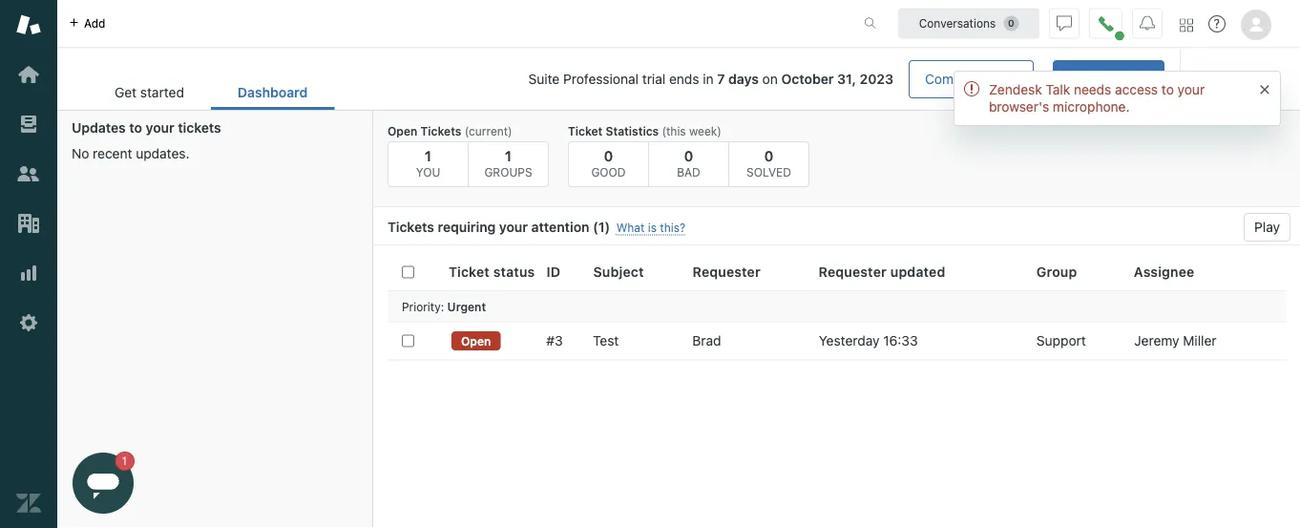 Task type: vqa. For each thing, say whether or not it's contained in the screenshot.
moretisha@foodlez.com icon
no



Task type: locate. For each thing, give the bounding box(es) containing it.
statistics
[[606, 124, 659, 138]]

0 horizontal spatial ticket
[[449, 264, 490, 280]]

0 inside the 0 bad
[[684, 147, 694, 164]]

section
[[350, 60, 1165, 98]]

plans
[[985, 71, 1018, 87]]

requester up brad
[[693, 264, 761, 280]]

1 0 from the left
[[604, 147, 613, 164]]

get started tab
[[88, 75, 211, 110]]

tab list
[[88, 75, 335, 110]]

1 horizontal spatial open
[[461, 334, 491, 348]]

7
[[718, 71, 725, 87]]

compare plans
[[925, 71, 1018, 87]]

jeremy miller
[[1135, 333, 1217, 349]]

to inside zendesk talk needs access to your browser's microphone.
[[1162, 82, 1174, 97]]

1 horizontal spatial to
[[1162, 82, 1174, 97]]

1
[[425, 147, 432, 164], [505, 147, 512, 164], [598, 219, 605, 235]]

trial
[[1127, 71, 1150, 87], [642, 71, 666, 87]]

get
[[115, 85, 137, 100]]

0 horizontal spatial open
[[388, 124, 418, 138]]

to right "access"
[[1162, 82, 1174, 97]]

started
[[140, 85, 184, 100]]

grid
[[373, 253, 1301, 528]]

trial right needs
[[1127, 71, 1150, 87]]

id
[[547, 264, 561, 280]]

ticket
[[568, 124, 603, 138], [449, 264, 490, 280]]

1 vertical spatial tickets
[[388, 219, 434, 235]]

add
[[84, 17, 106, 30]]

open inside grid
[[461, 334, 491, 348]]

1 horizontal spatial requester
[[819, 264, 887, 280]]

yesterday 16:33
[[819, 333, 918, 349]]

1 inside 1 you
[[425, 147, 432, 164]]

your left chat
[[1178, 82, 1205, 97]]

conversations
[[919, 17, 996, 30]]

microphone.
[[1053, 99, 1130, 115]]

jeremy
[[1135, 333, 1180, 349]]

16:33
[[884, 333, 918, 349]]

tickets requiring your attention ( 1 ) what is this?
[[388, 219, 686, 235]]

trial for professional
[[642, 71, 666, 87]]

2 requester from the left
[[819, 264, 887, 280]]

1 vertical spatial ticket
[[449, 264, 490, 280]]

admin image
[[16, 310, 41, 335]]

3 0 from the left
[[765, 147, 774, 164]]

0 inside the '0 good'
[[604, 147, 613, 164]]

status
[[494, 264, 535, 280]]

suite
[[529, 71, 560, 87]]

1 horizontal spatial trial
[[1127, 71, 1150, 87]]

0 solved
[[747, 147, 792, 179]]

1 vertical spatial open
[[461, 334, 491, 348]]

1 requester from the left
[[693, 264, 761, 280]]

requester left updated
[[819, 264, 887, 280]]

buy
[[1069, 71, 1092, 87]]

what
[[617, 221, 645, 234]]

Select All Tickets checkbox
[[402, 266, 414, 278]]

get started
[[115, 85, 184, 100]]

1 left what
[[598, 219, 605, 235]]

× button
[[1260, 75, 1271, 98]]

October 31, 2023 text field
[[782, 71, 894, 87]]

0
[[604, 147, 613, 164], [684, 147, 694, 164], [765, 147, 774, 164]]

2023
[[860, 71, 894, 87]]

chat now button
[[1197, 60, 1285, 98]]

1 trial from the left
[[1127, 71, 1150, 87]]

none checkbox inside grid
[[402, 335, 414, 347]]

assignee
[[1134, 264, 1195, 280]]

your inside zendesk talk needs access to your browser's microphone.
[[1178, 82, 1205, 97]]

0 horizontal spatial 0
[[604, 147, 613, 164]]

october
[[782, 71, 834, 87]]

0 horizontal spatial to
[[129, 120, 142, 136]]

(this
[[662, 124, 686, 138]]

trial inside button
[[1127, 71, 1150, 87]]

suite professional trial ends in 7 days on october 31, 2023
[[529, 71, 894, 87]]

1 for 1 you
[[425, 147, 432, 164]]

0 vertical spatial ticket
[[568, 124, 603, 138]]

zendesk products image
[[1180, 19, 1194, 32]]

week)
[[689, 124, 722, 138]]

to
[[1162, 82, 1174, 97], [129, 120, 142, 136]]

ticket inside grid
[[449, 264, 490, 280]]

tickets up select all tickets checkbox
[[388, 219, 434, 235]]

1 horizontal spatial 0
[[684, 147, 694, 164]]

0 vertical spatial open
[[388, 124, 418, 138]]

zendesk support image
[[16, 12, 41, 37]]

notifications image
[[1140, 16, 1156, 31]]

to up no recent updates. at the top left of page
[[129, 120, 142, 136]]

0 horizontal spatial trial
[[642, 71, 666, 87]]

×
[[1260, 75, 1271, 98]]

1 horizontal spatial 1
[[505, 147, 512, 164]]

0 up good
[[604, 147, 613, 164]]

tickets
[[421, 124, 462, 138], [388, 219, 434, 235]]

yesterday
[[819, 333, 880, 349]]

subject
[[594, 264, 644, 280]]

trial for your
[[1127, 71, 1150, 87]]

1 up groups
[[505, 147, 512, 164]]

dashboard
[[238, 85, 308, 100]]

0 inside 0 solved
[[765, 147, 774, 164]]

1 up you
[[425, 147, 432, 164]]

requester
[[693, 264, 761, 280], [819, 264, 887, 280]]

0 for 0 good
[[604, 147, 613, 164]]

0 horizontal spatial 1
[[425, 147, 432, 164]]

is
[[648, 221, 657, 234]]

0 horizontal spatial requester
[[693, 264, 761, 280]]

play
[[1255, 219, 1281, 235]]

None checkbox
[[402, 335, 414, 347]]

)
[[605, 219, 610, 235]]

(current)
[[465, 124, 513, 138]]

get started image
[[16, 62, 41, 87]]

your right buy at the top
[[1096, 71, 1123, 87]]

your up updates.
[[146, 120, 174, 136]]

urgent
[[447, 300, 486, 313]]

solved
[[747, 165, 792, 179]]

1 inside 1 groups
[[505, 147, 512, 164]]

buy your trial button
[[1054, 60, 1165, 98]]

0 vertical spatial to
[[1162, 82, 1174, 97]]

(
[[593, 219, 598, 235]]

ticket up the urgent
[[449, 264, 490, 280]]

2 trial from the left
[[642, 71, 666, 87]]

requiring
[[438, 219, 496, 235]]

open up 1 you
[[388, 124, 418, 138]]

1 horizontal spatial ticket
[[568, 124, 603, 138]]

0 up bad
[[684, 147, 694, 164]]

on
[[763, 71, 778, 87]]

0 up solved
[[765, 147, 774, 164]]

open down the urgent
[[461, 334, 491, 348]]

ticket for ticket status
[[449, 264, 490, 280]]

2 horizontal spatial 0
[[765, 147, 774, 164]]

trial left ends at right top
[[642, 71, 666, 87]]

chat
[[1212, 71, 1241, 87]]

2 0 from the left
[[684, 147, 694, 164]]

tickets up 1 you
[[421, 124, 462, 138]]

open
[[388, 124, 418, 138], [461, 334, 491, 348]]

ticket up the '0 good'
[[568, 124, 603, 138]]

0 good
[[592, 147, 626, 179]]



Task type: describe. For each thing, give the bounding box(es) containing it.
bad
[[677, 165, 701, 179]]

compare plans button
[[909, 60, 1034, 98]]

conversations button
[[899, 8, 1040, 39]]

0 for 0 solved
[[765, 147, 774, 164]]

priority
[[402, 300, 441, 313]]

browser's
[[989, 99, 1050, 115]]

open tickets (current)
[[388, 124, 513, 138]]

no
[[72, 146, 89, 161]]

1 vertical spatial to
[[129, 120, 142, 136]]

groups
[[485, 165, 532, 179]]

no recent updates.
[[72, 146, 190, 161]]

reporting image
[[16, 261, 41, 286]]

play button
[[1244, 213, 1291, 242]]

main element
[[0, 0, 57, 528]]

requester updated
[[819, 264, 946, 280]]

your inside button
[[1096, 71, 1123, 87]]

grid containing ticket status
[[373, 253, 1301, 528]]

zendesk image
[[16, 491, 41, 516]]

test link
[[593, 332, 619, 350]]

0 for 0 bad
[[684, 147, 694, 164]]

updates.
[[136, 146, 190, 161]]

this?
[[660, 221, 686, 234]]

organizations image
[[16, 211, 41, 236]]

open for open tickets (current)
[[388, 124, 418, 138]]

chat now
[[1212, 71, 1270, 87]]

0 vertical spatial tickets
[[421, 124, 462, 138]]

in
[[703, 71, 714, 87]]

ends
[[669, 71, 699, 87]]

1 for 1 groups
[[505, 147, 512, 164]]

needs
[[1074, 82, 1112, 97]]

add button
[[57, 0, 117, 47]]

1 groups
[[485, 147, 532, 179]]

views image
[[16, 112, 41, 137]]

good
[[592, 165, 626, 179]]

ticket statistics (this week)
[[568, 124, 722, 138]]

1 you
[[416, 147, 441, 179]]

0 bad
[[677, 147, 701, 179]]

2 horizontal spatial 1
[[598, 219, 605, 235]]

compare
[[925, 71, 982, 87]]

group
[[1037, 264, 1078, 280]]

support
[[1037, 333, 1087, 349]]

#3
[[547, 333, 563, 349]]

professional
[[563, 71, 639, 87]]

ticket status
[[449, 264, 535, 280]]

access
[[1115, 82, 1158, 97]]

tickets
[[178, 120, 221, 136]]

updated
[[891, 264, 946, 280]]

brad
[[693, 333, 722, 349]]

recent
[[93, 146, 132, 161]]

tab list containing get started
[[88, 75, 335, 110]]

requester for requester updated
[[819, 264, 887, 280]]

test
[[593, 333, 619, 349]]

get help image
[[1209, 15, 1226, 32]]

days
[[729, 71, 759, 87]]

open for open
[[461, 334, 491, 348]]

your up status
[[499, 219, 528, 235]]

miller
[[1184, 333, 1217, 349]]

zendesk
[[989, 82, 1043, 97]]

requester for requester
[[693, 264, 761, 280]]

:
[[441, 300, 444, 313]]

updates to your tickets
[[72, 120, 221, 136]]

you
[[416, 165, 441, 179]]

customers image
[[16, 161, 41, 186]]

now
[[1245, 71, 1270, 87]]

attention
[[531, 219, 590, 235]]

updates
[[72, 120, 126, 136]]

priority : urgent
[[402, 300, 486, 313]]

zendesk talk needs access to your browser's microphone.
[[989, 82, 1205, 115]]

31,
[[838, 71, 857, 87]]

talk
[[1046, 82, 1071, 97]]

button displays agent's chat status as invisible. image
[[1057, 16, 1072, 31]]

buy your trial
[[1069, 71, 1150, 87]]

section containing compare plans
[[350, 60, 1165, 98]]

ticket for ticket statistics (this week)
[[568, 124, 603, 138]]



